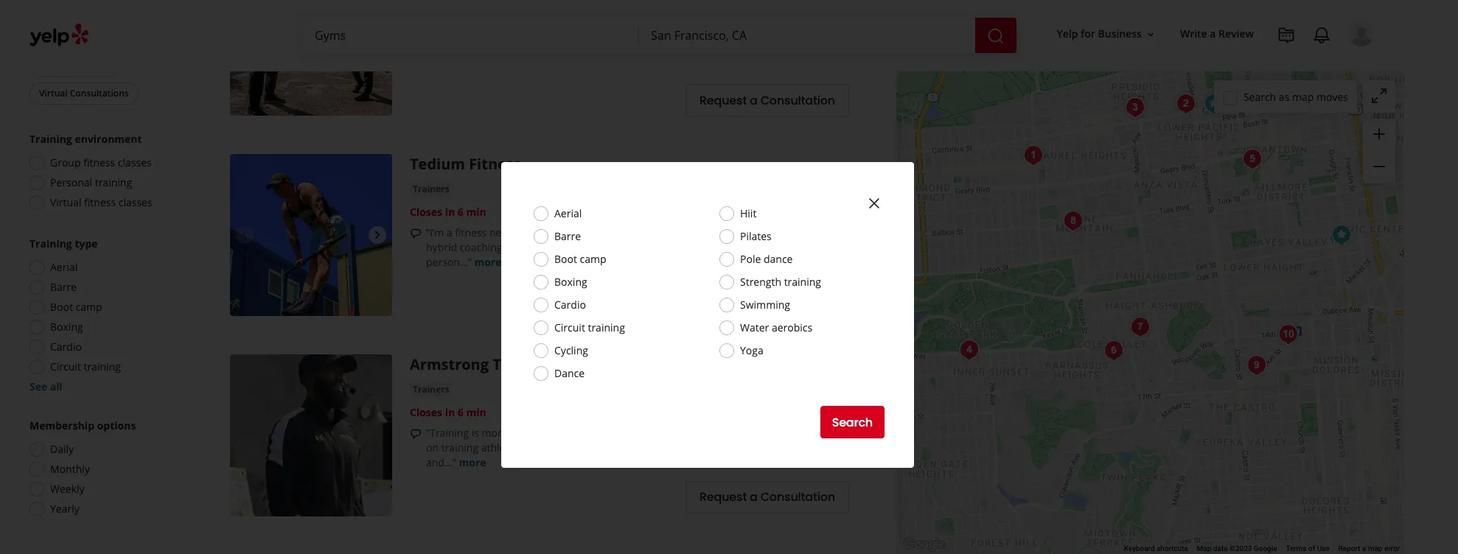 Task type: describe. For each thing, give the bounding box(es) containing it.
on
[[426, 441, 439, 455]]

them
[[597, 441, 622, 455]]

next image
[[369, 226, 386, 244]]

close image
[[866, 195, 883, 212]]

closes in 6 min for tedium
[[410, 205, 486, 219]]

slideshow element
[[230, 154, 392, 316]]

west berkeley
[[458, 1, 527, 15]]

in inside "training is more than a job to me, it's my passion and my purpose. currently focusing on training athletes to better assist them in mobility, flexibility, injury prevention and…"
[[625, 441, 634, 455]]

1 trainers from the top
[[413, 1, 450, 13]]

boot camp inside "option group"
[[50, 300, 102, 314]]

min for armstrong
[[466, 405, 486, 419]]

house
[[599, 240, 629, 254]]

offer
[[682, 226, 705, 240]]

training up the virtual fitness classes
[[95, 176, 132, 190]]

me,
[[574, 426, 592, 440]]

2 request a consultation button from the top
[[686, 281, 850, 313]]

location
[[724, 240, 762, 254]]

injury
[[728, 441, 756, 455]]

training for group fitness classes
[[29, 132, 72, 146]]

barre inside search 'dialog'
[[555, 229, 581, 243]]

see
[[29, 380, 47, 394]]

quote
[[84, 59, 110, 72]]

berkeley
[[485, 1, 527, 15]]

training up options
[[84, 360, 121, 374]]

request a quote button
[[29, 55, 120, 77]]

cardio inside "option group"
[[50, 340, 82, 354]]

keyboard shortcuts button
[[1124, 544, 1188, 555]]

better
[[535, 441, 564, 455]]

notifications image
[[1313, 27, 1331, 44]]

a inside "training is more than a job to me, it's my passion and my purpose. currently focusing on training athletes to better assist them in mobility, flexibility, injury prevention and…"
[[535, 426, 541, 440]]

nerd
[[490, 226, 512, 240]]

report a map error link
[[1339, 545, 1400, 553]]

a down movement
[[750, 92, 758, 109]]

aerial inside search 'dialog'
[[555, 206, 582, 220]]

boxing inside search 'dialog'
[[555, 275, 587, 289]]

tedium
[[410, 154, 465, 174]]

"training
[[426, 426, 469, 440]]

in for tedium
[[445, 205, 455, 219]]

online,
[[725, 226, 757, 240]]

job
[[544, 426, 559, 440]]

request for request a quote button
[[39, 59, 74, 72]]

option group containing membership options
[[25, 419, 183, 521]]

outdoors
[[464, 58, 508, 72]]

fitness for group
[[83, 156, 115, 170]]

west
[[458, 1, 482, 15]]

group
[[565, 44, 594, 58]]

focusing
[[800, 426, 840, 440]]

membership
[[29, 419, 94, 433]]

search for search as map moves
[[1244, 90, 1277, 104]]

personal
[[50, 176, 92, 190]]

trainers link for armstrong
[[410, 383, 453, 397]]

pilates
[[740, 229, 772, 243]]

looking
[[802, 44, 838, 58]]

group fitness classes
[[50, 156, 152, 170]]

virtual fitness classes
[[50, 195, 152, 209]]

and inside "training is more than a job to me, it's my passion and my purpose. currently focusing on training athletes to better assist them in mobility, flexibility, injury prevention and…"
[[668, 426, 687, 440]]

0 vertical spatial more link
[[573, 58, 600, 72]]

consultation for "providing personal training, group fitness, and functional movement for folks looking to train outdoors or at home."
[[761, 92, 836, 109]]

for inside button
[[1081, 27, 1096, 41]]

hybrid
[[426, 240, 457, 254]]

min for tedium
[[466, 205, 486, 219]]

search for search
[[832, 414, 873, 431]]

data
[[1214, 545, 1228, 553]]

all
[[50, 380, 63, 394]]

functional
[[655, 44, 703, 58]]

keyboard shortcuts
[[1124, 545, 1188, 553]]

request for "providing personal training, group fitness, and functional movement for folks looking to train outdoors or at home." request a consultation button
[[700, 92, 747, 109]]

person,
[[772, 226, 809, 240]]

2 vertical spatial training
[[493, 355, 554, 374]]

more for group
[[573, 58, 600, 72]]

pole dance
[[740, 252, 793, 266]]

circuit training inside "option group"
[[50, 360, 121, 374]]

a up "water"
[[750, 289, 758, 306]]

virtual for virtual consultations
[[39, 87, 68, 100]]

experience.
[[618, 226, 674, 240]]

athletes
[[481, 441, 520, 455]]

previous image
[[236, 226, 254, 244]]

options
[[97, 419, 136, 433]]

movement
[[706, 44, 758, 58]]

request a quote
[[39, 59, 110, 72]]

environment
[[75, 132, 142, 146]]

boot camp inside search 'dialog'
[[555, 252, 607, 266]]

closes in 6 min for armstrong
[[410, 405, 486, 419]]

live fit gym - inner richmond image
[[1019, 140, 1048, 170]]

business
[[1098, 27, 1142, 41]]

years
[[577, 226, 603, 240]]

currently
[[752, 426, 797, 440]]

yelp for business
[[1057, 27, 1142, 41]]

1 trainers link from the top
[[410, 0, 453, 15]]

"i'm
[[426, 226, 444, 240]]

consultations
[[70, 87, 129, 100]]

1 vertical spatial in-
[[781, 240, 794, 254]]

cardio inside search 'dialog'
[[555, 298, 586, 312]]

coaching.
[[460, 240, 505, 254]]

request a consultation button for "providing personal training, group fitness, and functional movement for folks looking to train outdoors or at home."
[[686, 84, 850, 117]]

map region
[[893, 0, 1459, 555]]

yearly
[[50, 502, 79, 516]]

for inside "i'm a fitness nerd with over 10 years of experience. i offer 1:1 online, in-person, and hybrid coaching. i will travel to your house or an agreed upon location for in- person…"
[[765, 240, 779, 254]]

camp inside search 'dialog'
[[580, 252, 607, 266]]

search as map moves
[[1244, 90, 1349, 104]]

to inside "i'm a fitness nerd with over 10 years of experience. i offer 1:1 online, in-person, and hybrid coaching. i will travel to your house or an agreed upon location for in- person…"
[[562, 240, 572, 254]]

0 horizontal spatial i
[[508, 240, 511, 254]]

tedium fitness link
[[410, 154, 521, 174]]

swimming
[[740, 298, 791, 312]]

search image
[[987, 27, 1005, 45]]

0 horizontal spatial boot
[[50, 300, 73, 314]]

16 speech v2 image for armstrong
[[410, 428, 422, 440]]

write a review link
[[1175, 21, 1260, 48]]

live fit gym - castro image
[[1274, 320, 1303, 349]]

with
[[515, 226, 536, 240]]

in for armstrong
[[445, 405, 455, 419]]

training type
[[29, 237, 98, 251]]

closes for tedium fitness
[[410, 205, 443, 219]]

tedium fitness image
[[230, 154, 392, 316]]

trainers link for tedium
[[410, 182, 453, 197]]

purpose.
[[707, 426, 750, 440]]

weekly
[[50, 482, 85, 496]]

1 my from the left
[[611, 426, 626, 440]]

a right report
[[1363, 545, 1367, 553]]

terms of use link
[[1286, 545, 1330, 553]]

2 my from the left
[[689, 426, 704, 440]]

boxing inside "option group"
[[50, 320, 83, 334]]

monthly
[[50, 462, 90, 476]]

the firm sf image
[[1126, 312, 1155, 342]]

is
[[472, 426, 479, 440]]

and inside "i'm a fitness nerd with over 10 years of experience. i offer 1:1 online, in-person, and hybrid coaching. i will travel to your house or an agreed upon location for in- person…"
[[811, 226, 830, 240]]

as
[[1279, 90, 1290, 104]]

proto movement image
[[230, 0, 392, 116]]

daily
[[50, 442, 74, 456]]

armstrong training
[[410, 355, 554, 374]]

error
[[1385, 545, 1400, 553]]

armstrong
[[410, 355, 489, 374]]

"providing
[[426, 44, 475, 58]]

10
[[562, 226, 574, 240]]

map
[[1197, 545, 1212, 553]]

"training is more than a job to me, it's my passion and my purpose. currently focusing on training athletes to better assist them in mobility, flexibility, injury prevention and…"
[[426, 426, 840, 470]]

personal training
[[50, 176, 132, 190]]



Task type: locate. For each thing, give the bounding box(es) containing it.
request a consultation button down prevention
[[686, 481, 850, 514]]

6 for tedium
[[458, 205, 464, 219]]

responding
[[60, 31, 108, 44]]

0 vertical spatial in-
[[760, 226, 772, 240]]

yelp for business button
[[1051, 21, 1163, 48]]

0 vertical spatial trainers button
[[410, 0, 453, 15]]

write
[[1181, 27, 1208, 41]]

to down 10
[[562, 240, 572, 254]]

zoom in image
[[1371, 125, 1389, 143]]

search inside button
[[832, 414, 873, 431]]

more link down group
[[573, 58, 600, 72]]

and…"
[[426, 456, 456, 470]]

boot down training type
[[50, 300, 73, 314]]

1 vertical spatial closes
[[410, 405, 443, 419]]

cardio up all
[[50, 340, 82, 354]]

request for request a consultation button for "training is more than a job to me, it's my passion and my purpose. currently focusing on training athletes to better assist them in mobility, flexibility, injury prevention and…"
[[700, 489, 747, 506]]

trainers button for armstrong
[[410, 383, 453, 397]]

0 vertical spatial boxing
[[555, 275, 587, 289]]

more for nerd
[[474, 255, 502, 269]]

2 vertical spatial option group
[[25, 419, 183, 521]]

fitness sf - castro image
[[1242, 351, 1272, 380]]

dance
[[764, 252, 793, 266]]

projects image
[[1278, 27, 1296, 44]]

0 horizontal spatial or
[[511, 58, 521, 72]]

2 vertical spatial trainers
[[413, 383, 450, 396]]

in
[[445, 205, 455, 219], [445, 405, 455, 419], [625, 441, 634, 455]]

training,
[[523, 44, 562, 58]]

request a consultation
[[700, 92, 836, 109], [700, 289, 836, 306], [700, 489, 836, 506]]

trainers down armstrong
[[413, 383, 450, 396]]

closes in 6 min
[[410, 205, 486, 219], [410, 405, 486, 419]]

more link for fitness
[[474, 255, 502, 269]]

1 vertical spatial cardio
[[50, 340, 82, 354]]

classes
[[118, 156, 152, 170], [119, 195, 152, 209]]

virtual inside button
[[39, 87, 68, 100]]

camp inside "option group"
[[76, 300, 102, 314]]

live fit gym - cole valley image
[[1099, 336, 1129, 365]]

0 vertical spatial min
[[466, 205, 486, 219]]

boot camp down years
[[555, 252, 607, 266]]

1 request a consultation from the top
[[700, 92, 836, 109]]

0 vertical spatial boot camp
[[555, 252, 607, 266]]

search dialog
[[0, 0, 1459, 555]]

in- right the online,
[[760, 226, 772, 240]]

cycling
[[555, 344, 588, 358]]

a
[[1210, 27, 1216, 41], [76, 59, 81, 72], [750, 92, 758, 109], [447, 226, 453, 240], [750, 289, 758, 306], [535, 426, 541, 440], [750, 489, 758, 506], [1363, 545, 1367, 553]]

1 6 from the top
[[458, 205, 464, 219]]

1 min from the top
[[466, 205, 486, 219]]

trainers down tedium
[[413, 183, 450, 195]]

your
[[575, 240, 597, 254]]

0 vertical spatial option group
[[25, 132, 183, 215]]

1 vertical spatial i
[[508, 240, 511, 254]]

aerial up 10
[[555, 206, 582, 220]]

and up mobility,
[[668, 426, 687, 440]]

1 horizontal spatial in-
[[781, 240, 794, 254]]

person…"
[[426, 255, 472, 269]]

2 vertical spatial for
[[765, 240, 779, 254]]

trainers link left the west
[[410, 0, 453, 15]]

request a consultation down prevention
[[700, 489, 836, 506]]

fitness for virtual
[[84, 195, 116, 209]]

1 horizontal spatial boot
[[555, 252, 577, 266]]

0 vertical spatial for
[[1081, 27, 1096, 41]]

mobility,
[[636, 441, 678, 455]]

water aerobics
[[740, 321, 813, 335]]

1 vertical spatial option group
[[25, 237, 183, 395]]

0 vertical spatial request a consultation
[[700, 92, 836, 109]]

3 option group from the top
[[25, 419, 183, 521]]

of inside "i'm a fitness nerd with over 10 years of experience. i offer 1:1 online, in-person, and hybrid coaching. i will travel to your house or an agreed upon location for in- person…"
[[605, 226, 615, 240]]

the yard image
[[1171, 89, 1201, 118]]

1 horizontal spatial my
[[689, 426, 704, 440]]

1 vertical spatial and
[[811, 226, 830, 240]]

to
[[426, 58, 436, 72], [562, 240, 572, 254], [562, 426, 571, 440], [522, 441, 532, 455]]

google
[[1254, 545, 1278, 553]]

fitness,
[[597, 44, 631, 58]]

boxing down your
[[555, 275, 587, 289]]

strength
[[740, 275, 782, 289]]

a right write
[[1210, 27, 1216, 41]]

request up "water"
[[700, 289, 747, 306]]

1 vertical spatial aerial
[[50, 260, 78, 274]]

2 vertical spatial request a consultation
[[700, 489, 836, 506]]

request down fast-
[[39, 59, 74, 72]]

fitness inside "i'm a fitness nerd with over 10 years of experience. i offer 1:1 online, in-person, and hybrid coaching. i will travel to your house or an agreed upon location for in- person…"
[[455, 226, 487, 240]]

in- down person,
[[781, 240, 794, 254]]

will
[[514, 240, 530, 254]]

0 vertical spatial circuit
[[555, 321, 585, 335]]

2 vertical spatial in
[[625, 441, 634, 455]]

upon
[[696, 240, 721, 254]]

1 horizontal spatial cardio
[[555, 298, 586, 312]]

aerobics
[[772, 321, 813, 335]]

request a consultation up water aerobics
[[700, 289, 836, 306]]

1 vertical spatial fitness
[[84, 195, 116, 209]]

than
[[510, 426, 533, 440]]

at
[[524, 58, 533, 72]]

request a consultation for "providing personal training, group fitness, and functional movement for folks looking to train outdoors or at home."
[[700, 92, 836, 109]]

training up group
[[29, 132, 72, 146]]

fitness sf - fillmore image
[[1238, 144, 1267, 174]]

0 vertical spatial of
[[605, 226, 615, 240]]

request down movement
[[700, 92, 747, 109]]

2 closes from the top
[[410, 405, 443, 419]]

an
[[645, 240, 657, 254]]

coach junior concept image
[[1199, 89, 1229, 118]]

0 vertical spatial request a consultation button
[[686, 84, 850, 117]]

or inside "providing personal training, group fitness, and functional movement for folks looking to train outdoors or at home."
[[511, 58, 521, 72]]

circuit training inside search 'dialog'
[[555, 321, 625, 335]]

1 vertical spatial for
[[760, 44, 774, 58]]

to down "than"
[[522, 441, 532, 455]]

0 vertical spatial closes in 6 min
[[410, 205, 486, 219]]

home."
[[536, 58, 570, 72]]

of left use
[[1309, 545, 1316, 553]]

16 speech v2 image
[[410, 228, 422, 239], [410, 428, 422, 440]]

1 consultation from the top
[[761, 92, 836, 109]]

1 vertical spatial circuit
[[50, 360, 81, 374]]

6 up 'coaching.'
[[458, 205, 464, 219]]

16 speech v2 image
[[410, 46, 422, 58]]

of up house
[[605, 226, 615, 240]]

2 vertical spatial more link
[[459, 456, 486, 470]]

boot inside search 'dialog'
[[555, 252, 577, 266]]

virtual for virtual fitness classes
[[50, 195, 81, 209]]

request a consultation button up water aerobics
[[686, 281, 850, 313]]

train
[[439, 58, 461, 72]]

1 vertical spatial in
[[445, 405, 455, 419]]

3 consultation from the top
[[761, 489, 836, 506]]

virtual down personal
[[50, 195, 81, 209]]

0 horizontal spatial in-
[[760, 226, 772, 240]]

more inside "training is more than a job to me, it's my passion and my purpose. currently focusing on training athletes to better assist them in mobility, flexibility, injury prevention and…"
[[482, 426, 508, 440]]

i left will
[[508, 240, 511, 254]]

1 16 speech v2 image from the top
[[410, 228, 422, 239]]

1 horizontal spatial camp
[[580, 252, 607, 266]]

trainers for tedium fitness
[[413, 183, 450, 195]]

2 vertical spatial and
[[668, 426, 687, 440]]

circuit up cycling
[[555, 321, 585, 335]]

virtual down request a quote button
[[39, 87, 68, 100]]

16 speech v2 image left "training at the left bottom
[[410, 428, 422, 440]]

prevention
[[758, 441, 811, 455]]

0 horizontal spatial barre
[[50, 280, 77, 294]]

and inside "providing personal training, group fitness, and functional movement for folks looking to train outdoors or at home."
[[634, 44, 652, 58]]

search
[[1244, 90, 1277, 104], [832, 414, 873, 431]]

training environment
[[29, 132, 142, 146]]

a down injury
[[750, 489, 758, 506]]

type
[[75, 237, 98, 251]]

0 horizontal spatial circuit training
[[50, 360, 121, 374]]

"i'm a fitness nerd with over 10 years of experience. i offer 1:1 online, in-person, and hybrid coaching. i will travel to your house or an agreed upon location for in- person…"
[[426, 226, 830, 269]]

0 horizontal spatial my
[[611, 426, 626, 440]]

agreed
[[660, 240, 693, 254]]

more link down 'coaching.'
[[474, 255, 502, 269]]

training down "training at the left bottom
[[441, 441, 479, 455]]

yoga
[[740, 344, 764, 358]]

1 vertical spatial of
[[1309, 545, 1316, 553]]

virtual
[[39, 87, 68, 100], [50, 195, 81, 209]]

in up "training at the left bottom
[[445, 405, 455, 419]]

zoom out image
[[1371, 158, 1389, 176]]

boxing up all
[[50, 320, 83, 334]]

0 vertical spatial 6
[[458, 205, 464, 219]]

0 vertical spatial i
[[676, 226, 679, 240]]

1 horizontal spatial circuit
[[555, 321, 585, 335]]

virtual inside "option group"
[[50, 195, 81, 209]]

jewish community center of san francisco - jccsf image
[[1121, 93, 1150, 122], [1121, 93, 1150, 122]]

consultation down folks on the top of page
[[761, 92, 836, 109]]

1 vertical spatial trainers
[[413, 183, 450, 195]]

request a consultation down folks on the top of page
[[700, 92, 836, 109]]

6 for armstrong
[[458, 405, 464, 419]]

user actions element
[[1045, 18, 1396, 109]]

1 vertical spatial boxing
[[50, 320, 83, 334]]

passion
[[628, 426, 665, 440]]

circuit training up cycling
[[555, 321, 625, 335]]

option group
[[25, 132, 183, 215], [25, 237, 183, 395], [25, 419, 183, 521]]

trainers link down armstrong
[[410, 383, 453, 397]]

request
[[39, 59, 74, 72], [700, 92, 747, 109], [700, 289, 747, 306], [700, 489, 747, 506]]

assist
[[567, 441, 594, 455]]

consultation for "training is more than a job to me, it's my passion and my purpose. currently focusing on training athletes to better assist them in mobility, flexibility, injury prevention and…"
[[761, 489, 836, 506]]

1 request a consultation button from the top
[[686, 84, 850, 117]]

classes down environment
[[118, 156, 152, 170]]

my up flexibility,
[[689, 426, 704, 440]]

0 vertical spatial boot
[[555, 252, 577, 266]]

min up is
[[466, 405, 486, 419]]

option group containing training environment
[[25, 132, 183, 215]]

2 trainers from the top
[[413, 183, 450, 195]]

0 vertical spatial camp
[[580, 252, 607, 266]]

boot camp
[[555, 252, 607, 266], [50, 300, 102, 314]]

1 trainers button from the top
[[410, 0, 453, 15]]

a right "i'm
[[447, 226, 453, 240]]

see all button
[[29, 380, 63, 394]]

2 vertical spatial trainers link
[[410, 383, 453, 397]]

1 horizontal spatial and
[[668, 426, 687, 440]]

personal
[[478, 44, 520, 58]]

map for error
[[1368, 545, 1383, 553]]

circuit training up all
[[50, 360, 121, 374]]

in right them
[[625, 441, 634, 455]]

1 vertical spatial boot
[[50, 300, 73, 314]]

my right "it's"
[[611, 426, 626, 440]]

more for than
[[459, 456, 486, 470]]

group
[[1364, 119, 1396, 184]]

request a consultation for "training is more than a job to me, it's my passion and my purpose. currently focusing on training athletes to better assist them in mobility, flexibility, injury prevention and…"
[[700, 489, 836, 506]]

1 horizontal spatial or
[[632, 240, 642, 254]]

1 closes from the top
[[410, 205, 443, 219]]

0 horizontal spatial boot camp
[[50, 300, 102, 314]]

circuit inside "option group"
[[50, 360, 81, 374]]

boot down 10
[[555, 252, 577, 266]]

expand map image
[[1371, 87, 1389, 105]]

2 consultation from the top
[[761, 289, 836, 306]]

1 horizontal spatial search
[[1244, 90, 1277, 104]]

to left the train
[[426, 58, 436, 72]]

armstrong training link
[[410, 355, 554, 374]]

aerial down training type
[[50, 260, 78, 274]]

0 horizontal spatial and
[[634, 44, 652, 58]]

0 vertical spatial closes
[[410, 205, 443, 219]]

1 vertical spatial boot camp
[[50, 300, 102, 314]]

1 vertical spatial trainers link
[[410, 182, 453, 197]]

2 horizontal spatial and
[[811, 226, 830, 240]]

or left an on the left top of page
[[632, 240, 642, 254]]

0 vertical spatial in
[[445, 205, 455, 219]]

more down is
[[459, 456, 486, 470]]

0 vertical spatial cardio
[[555, 298, 586, 312]]

closes for armstrong training
[[410, 405, 443, 419]]

more link down is
[[459, 456, 486, 470]]

0 horizontal spatial of
[[605, 226, 615, 240]]

search button
[[821, 406, 885, 439]]

more link for training
[[459, 456, 486, 470]]

fitness up personal training
[[83, 156, 115, 170]]

1 vertical spatial virtual
[[50, 195, 81, 209]]

travel
[[532, 240, 559, 254]]

in up the hybrid
[[445, 205, 455, 219]]

3 request a consultation button from the top
[[686, 481, 850, 514]]

1 horizontal spatial circuit training
[[555, 321, 625, 335]]

0 vertical spatial circuit training
[[555, 321, 625, 335]]

2 16 speech v2 image from the top
[[410, 428, 422, 440]]

hiit
[[740, 206, 757, 220]]

virtual consultations
[[39, 87, 129, 100]]

trainers button left the west
[[410, 0, 453, 15]]

©2023
[[1230, 545, 1252, 553]]

training down dance
[[784, 275, 822, 289]]

trainers link down tedium
[[410, 182, 453, 197]]

2 closes in 6 min from the top
[[410, 405, 486, 419]]

16 speech v2 image left "i'm
[[410, 228, 422, 239]]

training for aerial
[[29, 237, 72, 251]]

or inside "i'm a fitness nerd with over 10 years of experience. i offer 1:1 online, in-person, and hybrid coaching. i will travel to your house or an agreed upon location for in- person…"
[[632, 240, 642, 254]]

1 horizontal spatial of
[[1309, 545, 1316, 553]]

request a consultation button for "training is more than a job to me, it's my passion and my purpose. currently focusing on training athletes to better assist them in mobility, flexibility, injury prevention and…"
[[686, 481, 850, 514]]

request for 2nd request a consultation button from the bottom
[[700, 289, 747, 306]]

consultation
[[761, 92, 836, 109], [761, 289, 836, 306], [761, 489, 836, 506]]

1 horizontal spatial aerial
[[555, 206, 582, 220]]

more down group
[[573, 58, 600, 72]]

a inside write a review 'link'
[[1210, 27, 1216, 41]]

and right fitness,
[[634, 44, 652, 58]]

0 horizontal spatial circuit
[[50, 360, 81, 374]]

training left type
[[29, 237, 72, 251]]

1 vertical spatial or
[[632, 240, 642, 254]]

trainers link
[[410, 0, 453, 15], [410, 182, 453, 197], [410, 383, 453, 397]]

0 horizontal spatial aerial
[[50, 260, 78, 274]]

for down person,
[[765, 240, 779, 254]]

cardio up cycling
[[555, 298, 586, 312]]

2 vertical spatial request a consultation button
[[686, 481, 850, 514]]

circuit inside search 'dialog'
[[555, 321, 585, 335]]

for right yelp
[[1081, 27, 1096, 41]]

classes for group fitness classes
[[118, 156, 152, 170]]

2 min from the top
[[466, 405, 486, 419]]

"providing personal training, group fitness, and functional movement for folks looking to train outdoors or at home."
[[426, 44, 838, 72]]

virtual consultations button
[[29, 83, 138, 105]]

barre
[[555, 229, 581, 243], [50, 280, 77, 294]]

trainers button down tedium
[[410, 182, 453, 197]]

1 vertical spatial more link
[[474, 255, 502, 269]]

None search field
[[303, 18, 1020, 53]]

closes up "training at the left bottom
[[410, 405, 443, 419]]

report
[[1339, 545, 1361, 553]]

more
[[573, 58, 600, 72], [474, 255, 502, 269], [482, 426, 508, 440], [459, 456, 486, 470]]

closes up "i'm
[[410, 205, 443, 219]]

map left error
[[1368, 545, 1383, 553]]

report a map error
[[1339, 545, 1400, 553]]

request a consultation button down folks on the top of page
[[686, 84, 850, 117]]

2 vertical spatial consultation
[[761, 489, 836, 506]]

fast-
[[39, 31, 60, 44]]

1 vertical spatial min
[[466, 405, 486, 419]]

membership options
[[29, 419, 136, 433]]

armstrong training image
[[230, 355, 392, 517]]

training
[[29, 132, 72, 146], [29, 237, 72, 251], [493, 355, 554, 374]]

fast-responding
[[39, 31, 108, 44]]

moves
[[1317, 90, 1349, 104]]

16 chevron down v2 image
[[1145, 29, 1157, 40]]

1 vertical spatial search
[[832, 414, 873, 431]]

2 option group from the top
[[25, 237, 183, 395]]

a left the job
[[535, 426, 541, 440]]

cardio
[[555, 298, 586, 312], [50, 340, 82, 354]]

0 vertical spatial virtual
[[39, 87, 68, 100]]

to inside "providing personal training, group fitness, and functional movement for folks looking to train outdoors or at home."
[[426, 58, 436, 72]]

tedium fitness
[[410, 154, 521, 174]]

sunset gym image
[[955, 335, 984, 365]]

or left at
[[511, 58, 521, 72]]

training up cycling
[[588, 321, 625, 335]]

a inside "i'm a fitness nerd with over 10 years of experience. i offer 1:1 online, in-person, and hybrid coaching. i will travel to your house or an agreed upon location for in- person…"
[[447, 226, 453, 240]]

1 vertical spatial training
[[29, 237, 72, 251]]

a inside request a quote button
[[76, 59, 81, 72]]

1 horizontal spatial boxing
[[555, 275, 587, 289]]

classes down personal training
[[119, 195, 152, 209]]

a left the quote
[[76, 59, 81, 72]]

6 up "training at the left bottom
[[458, 405, 464, 419]]

16 speech v2 image for tedium
[[410, 228, 422, 239]]

1 horizontal spatial barre
[[555, 229, 581, 243]]

0 vertical spatial and
[[634, 44, 652, 58]]

trainers button for tedium
[[410, 182, 453, 197]]

closes in 6 min up "i'm
[[410, 205, 486, 219]]

3 request a consultation from the top
[[700, 489, 836, 506]]

to right the job
[[562, 426, 571, 440]]

1 closes in 6 min from the top
[[410, 205, 486, 219]]

1 vertical spatial request a consultation button
[[686, 281, 850, 313]]

fast-responding button
[[29, 27, 117, 49]]

training left dance at the left of the page
[[493, 355, 554, 374]]

boot camp down type
[[50, 300, 102, 314]]

fitness down personal training
[[84, 195, 116, 209]]

for left folks on the top of page
[[760, 44, 774, 58]]

1 vertical spatial 6
[[458, 405, 464, 419]]

trainers left the west
[[413, 1, 450, 13]]

0 vertical spatial trainers
[[413, 1, 450, 13]]

google image
[[900, 535, 949, 555]]

0 vertical spatial search
[[1244, 90, 1277, 104]]

min up 'coaching.'
[[466, 205, 486, 219]]

3 trainers button from the top
[[410, 383, 453, 397]]

more down 'coaching.'
[[474, 255, 502, 269]]

1 option group from the top
[[25, 132, 183, 215]]

2 trainers button from the top
[[410, 182, 453, 197]]

2 request a consultation from the top
[[700, 289, 836, 306]]

1 vertical spatial consultation
[[761, 289, 836, 306]]

classes for virtual fitness classes
[[119, 195, 152, 209]]

fitness up 'coaching.'
[[455, 226, 487, 240]]

circuit up all
[[50, 360, 81, 374]]

trainers for armstrong training
[[413, 383, 450, 396]]

0 horizontal spatial map
[[1293, 90, 1314, 104]]

3 trainers from the top
[[413, 383, 450, 396]]

0 vertical spatial trainers link
[[410, 0, 453, 15]]

group
[[50, 156, 81, 170]]

use
[[1318, 545, 1330, 553]]

1 vertical spatial trainers button
[[410, 182, 453, 197]]

trainers button down armstrong
[[410, 383, 453, 397]]

1 vertical spatial circuit training
[[50, 360, 121, 374]]

1 vertical spatial barre
[[50, 280, 77, 294]]

1 horizontal spatial map
[[1368, 545, 1383, 553]]

live fit gym - hayes valley image
[[1327, 220, 1357, 250]]

3 trainers link from the top
[[410, 383, 453, 397]]

closes in 6 min up "training at the left bottom
[[410, 405, 486, 419]]

training inside "training is more than a job to me, it's my passion and my purpose. currently focusing on training athletes to better assist them in mobility, flexibility, injury prevention and…"
[[441, 441, 479, 455]]

koret health and recreation center image
[[1059, 206, 1088, 236]]

2 vertical spatial fitness
[[455, 226, 487, 240]]

camp down years
[[580, 252, 607, 266]]

1:1
[[708, 226, 722, 240]]

option group containing training type
[[25, 237, 183, 395]]

for inside "providing personal training, group fitness, and functional movement for folks looking to train outdoors or at home."
[[760, 44, 774, 58]]

camp down type
[[76, 300, 102, 314]]

2 6 from the top
[[458, 405, 464, 419]]

consultation up aerobics
[[761, 289, 836, 306]]

i up agreed
[[676, 226, 679, 240]]

1 vertical spatial camp
[[76, 300, 102, 314]]

more up athletes
[[482, 426, 508, 440]]

shortcuts
[[1157, 545, 1188, 553]]

1 vertical spatial 16 speech v2 image
[[410, 428, 422, 440]]

1 horizontal spatial i
[[676, 226, 679, 240]]

request down injury
[[700, 489, 747, 506]]

0 vertical spatial consultation
[[761, 92, 836, 109]]

review
[[1219, 27, 1254, 41]]

pole
[[740, 252, 761, 266]]

map for moves
[[1293, 90, 1314, 104]]

2 trainers link from the top
[[410, 182, 453, 197]]

0 vertical spatial map
[[1293, 90, 1314, 104]]



Task type: vqa. For each thing, say whether or not it's contained in the screenshot.
"Berkeley"
yes



